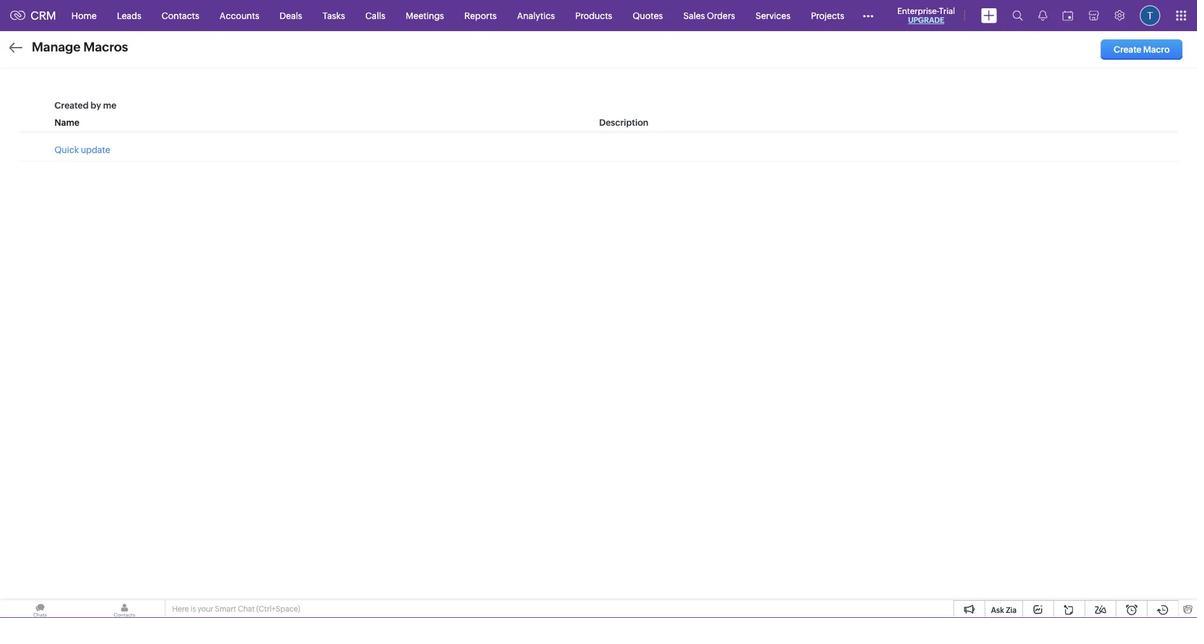 Task type: vqa. For each thing, say whether or not it's contained in the screenshot.
Calls
yes



Task type: locate. For each thing, give the bounding box(es) containing it.
contacts image
[[84, 600, 165, 618]]

calls link
[[355, 0, 396, 31]]

services link
[[745, 0, 801, 31]]

accounts
[[220, 10, 259, 21]]

(ctrl+space)
[[256, 605, 300, 613]]

contacts link
[[152, 0, 209, 31]]

reports link
[[454, 0, 507, 31]]

quotes
[[633, 10, 663, 21]]

is
[[190, 605, 196, 613]]

create menu element
[[974, 0, 1005, 31]]

calls
[[365, 10, 385, 21]]

sales
[[683, 10, 705, 21]]

create macro
[[1114, 44, 1170, 55]]

home link
[[61, 0, 107, 31]]

trial
[[939, 6, 955, 16]]

reports
[[464, 10, 497, 21]]

Other Modules field
[[855, 5, 882, 26]]

ask
[[991, 606, 1004, 614]]

update
[[81, 144, 110, 155]]

ask zia
[[991, 606, 1017, 614]]

macros
[[83, 39, 128, 54]]

chat
[[238, 605, 255, 613]]

leads link
[[107, 0, 152, 31]]

crm
[[30, 9, 56, 22]]

accounts link
[[209, 0, 270, 31]]

products
[[575, 10, 612, 21]]

created by me
[[54, 100, 117, 111]]

enterprise-trial upgrade
[[897, 6, 955, 24]]

by
[[91, 100, 101, 111]]

projects link
[[801, 0, 855, 31]]

signals image
[[1038, 10, 1047, 21]]

analytics link
[[507, 0, 565, 31]]

tasks
[[323, 10, 345, 21]]

your
[[198, 605, 213, 613]]

name
[[54, 118, 79, 128]]

description
[[599, 118, 649, 128]]

leads
[[117, 10, 141, 21]]

crm link
[[10, 9, 56, 22]]

calendar image
[[1063, 10, 1073, 21]]

services
[[756, 10, 791, 21]]

products link
[[565, 0, 623, 31]]

me
[[103, 100, 117, 111]]



Task type: describe. For each thing, give the bounding box(es) containing it.
meetings link
[[396, 0, 454, 31]]

create macro link
[[1101, 39, 1183, 60]]

search element
[[1005, 0, 1031, 31]]

macro
[[1143, 44, 1170, 55]]

search image
[[1012, 10, 1023, 21]]

contacts
[[162, 10, 199, 21]]

enterprise-
[[897, 6, 939, 16]]

manage
[[32, 39, 81, 54]]

deals
[[280, 10, 302, 21]]

sales orders
[[683, 10, 735, 21]]

here
[[172, 605, 189, 613]]

create menu image
[[981, 8, 997, 23]]

profile image
[[1140, 5, 1160, 26]]

manage macros
[[32, 39, 128, 54]]

projects
[[811, 10, 844, 21]]

quick
[[54, 144, 79, 155]]

deals link
[[270, 0, 312, 31]]

smart
[[215, 605, 236, 613]]

quick update
[[54, 144, 110, 155]]

here is your smart chat (ctrl+space)
[[172, 605, 300, 613]]

quotes link
[[623, 0, 673, 31]]

meetings
[[406, 10, 444, 21]]

tasks link
[[312, 0, 355, 31]]

zia
[[1006, 606, 1017, 614]]

analytics
[[517, 10, 555, 21]]

chats image
[[0, 600, 80, 618]]

signals element
[[1031, 0, 1055, 31]]

created
[[54, 100, 89, 111]]

orders
[[707, 10, 735, 21]]

home
[[72, 10, 97, 21]]

profile element
[[1132, 0, 1168, 31]]

sales orders link
[[673, 0, 745, 31]]

upgrade
[[908, 16, 945, 24]]

create
[[1114, 44, 1142, 55]]



